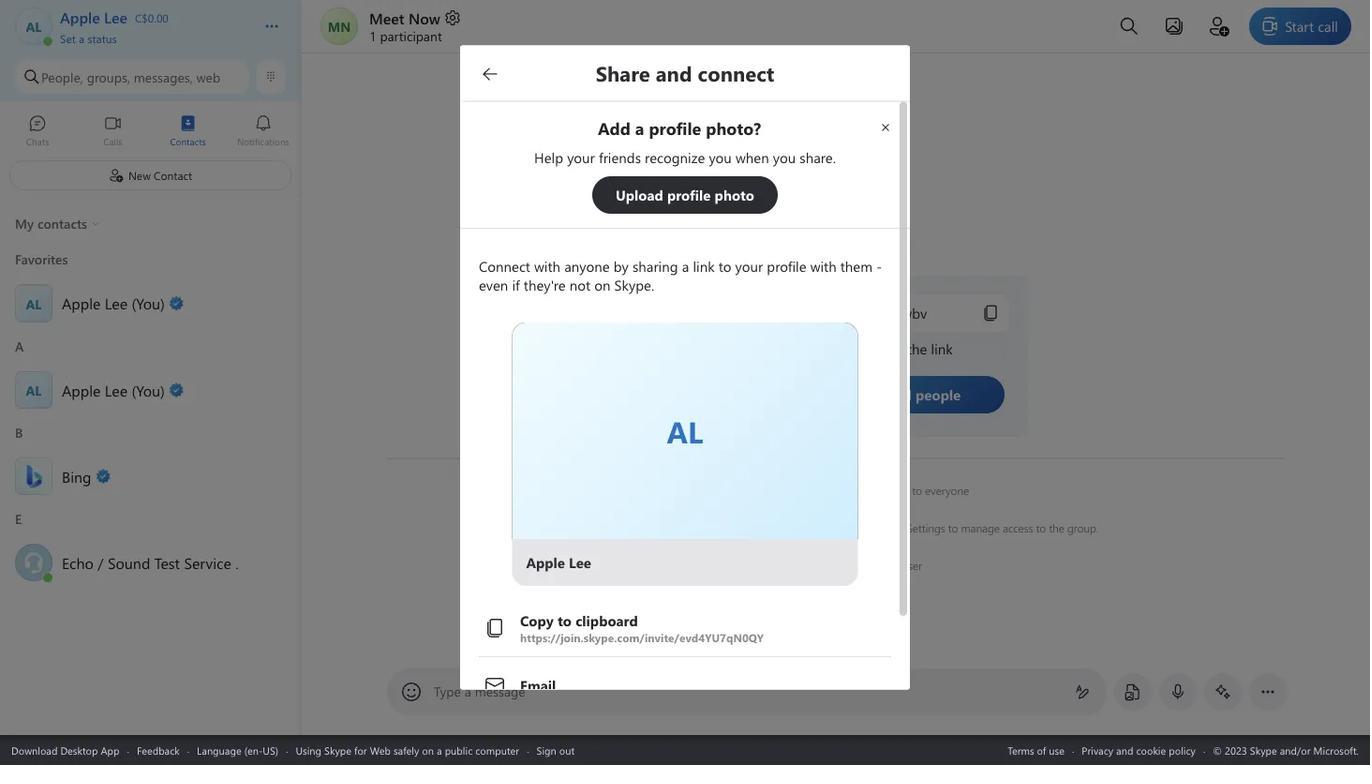 Task type: locate. For each thing, give the bounding box(es) containing it.
made
[[773, 483, 800, 498]]

enabled
[[624, 520, 663, 535]]

lee inside favorites group
[[105, 293, 128, 313]]

now
[[409, 8, 441, 28]]

user
[[902, 558, 922, 573]]

use
[[1049, 743, 1065, 757]]

apple lee has made the chat history visible to everyone
[[703, 483, 969, 498]]

1 (you) from the top
[[132, 293, 165, 313]]

lee up a group in the left of the page
[[105, 293, 128, 313]]

of
[[1037, 743, 1047, 757]]

using skype for web safely on a public computer link
[[296, 743, 520, 757]]

to right settings
[[949, 520, 958, 535]]

the
[[803, 483, 818, 498], [1049, 520, 1065, 535]]

/
[[98, 552, 104, 572]]

go
[[844, 520, 858, 535]]

(you) up b group
[[132, 380, 165, 400]]

2 (you) from the top
[[132, 380, 165, 400]]

tab list
[[0, 106, 301, 158]]

a right on
[[437, 743, 442, 757]]

lee up b group
[[105, 380, 128, 400]]

set a status button
[[60, 26, 246, 45]]

chat
[[821, 483, 842, 498]]

https://join.skype.com/invite/evd4yu7qn0qy
[[520, 629, 764, 644]]

using
[[785, 520, 811, 535]]

apple lee (you)
[[62, 293, 165, 313], [62, 380, 165, 400]]

0 vertical spatial apple lee (you)
[[62, 293, 165, 313]]

using
[[296, 743, 322, 757]]

apple lee (you) up a group in the left of the page
[[62, 293, 165, 313]]

service
[[184, 552, 231, 572]]

privacy and cookie policy link
[[1082, 743, 1196, 757]]

feedback link
[[137, 743, 180, 757]]

status
[[88, 30, 117, 45]]

safely
[[394, 743, 419, 757]]

to right go
[[861, 520, 871, 535]]

link.
[[822, 520, 842, 535]]

echo
[[62, 552, 94, 572]]

0 vertical spatial (you)
[[132, 293, 165, 313]]

visible
[[880, 483, 910, 498]]

1 vertical spatial (you)
[[132, 380, 165, 400]]

b group
[[0, 418, 301, 504]]

settings
[[907, 520, 946, 535]]

sign
[[537, 743, 557, 757]]

terms of use link
[[1008, 743, 1065, 757]]

a
[[79, 30, 84, 45], [814, 520, 819, 535], [465, 683, 471, 700], [437, 743, 442, 757]]

0 vertical spatial the
[[803, 483, 818, 498]]

sound
[[108, 552, 150, 572]]

1 vertical spatial apple lee (you)
[[62, 380, 165, 400]]

(you) up a group in the left of the page
[[132, 293, 165, 313]]

apple lee (you) for a group in the left of the page
[[62, 380, 165, 400]]

to
[[912, 483, 922, 498], [861, 520, 871, 535], [949, 520, 958, 535], [1036, 520, 1046, 535], [889, 558, 899, 573]]

language
[[197, 743, 242, 757]]

2 apple lee (you) from the top
[[62, 380, 165, 400]]

(you) for a group in the left of the page
[[132, 380, 165, 400]]

apple lee (you) up b group
[[62, 380, 165, 400]]

a inside set a status button
[[79, 30, 84, 45]]

this
[[701, 520, 718, 535]]

type
[[434, 683, 461, 700]]

apple
[[62, 293, 101, 313], [62, 380, 101, 400], [703, 483, 731, 498], [574, 520, 602, 535]]

messages,
[[134, 68, 193, 86]]

has
[[754, 483, 770, 498]]

1 apple lee (you) from the top
[[62, 293, 165, 313]]

terms
[[1008, 743, 1035, 757]]

sign out link
[[537, 743, 575, 757]]

us)
[[263, 743, 279, 757]]

to right the "role"
[[889, 558, 899, 573]]

sign out
[[537, 743, 575, 757]]

apple lee (you) inside a group
[[62, 380, 165, 400]]

privacy
[[1082, 743, 1114, 757]]

1 vertical spatial the
[[1049, 520, 1065, 535]]

apple lee (you) inside favorites group
[[62, 293, 165, 313]]

conversation
[[721, 520, 782, 535]]

out
[[559, 743, 575, 757]]

favorites group
[[0, 244, 301, 331]]

group.
[[1068, 520, 1099, 535]]

feedback
[[137, 743, 180, 757]]

meet now button
[[369, 8, 462, 28]]

manage
[[961, 520, 1000, 535]]

the left chat
[[803, 483, 818, 498]]

lee
[[105, 293, 128, 313], [105, 380, 128, 400], [734, 483, 751, 498], [605, 520, 621, 535]]

(you) inside favorites group
[[132, 293, 165, 313]]

(you) inside a group
[[132, 380, 165, 400]]

the left group.
[[1049, 520, 1065, 535]]

(you)
[[132, 293, 165, 313], [132, 380, 165, 400]]

updated
[[801, 558, 841, 573]]

terms of use
[[1008, 743, 1065, 757]]

a right set
[[79, 30, 84, 45]]

to right access
[[1036, 520, 1046, 535]]



Task type: vqa. For each thing, say whether or not it's contained in the screenshot.
canyoutalk
no



Task type: describe. For each thing, give the bounding box(es) containing it.
joining
[[665, 520, 698, 535]]

everyone
[[925, 483, 969, 498]]

a group
[[0, 331, 301, 418]]

meet now
[[369, 8, 441, 28]]

skype
[[324, 743, 351, 757]]

group
[[874, 520, 904, 535]]

download
[[11, 743, 58, 757]]

language (en-us)
[[197, 743, 279, 757]]

people, groups, messages, web button
[[15, 60, 248, 94]]

language (en-us) link
[[197, 743, 279, 757]]

for
[[354, 743, 367, 757]]

access
[[1003, 520, 1034, 535]]

lee left has
[[734, 483, 751, 498]]

echo / sound test service .
[[62, 552, 239, 572]]

public
[[445, 743, 473, 757]]

privacy and cookie policy
[[1082, 743, 1196, 757]]

message
[[475, 683, 526, 700]]

and
[[1117, 743, 1134, 757]]

groups,
[[87, 68, 130, 86]]

lee inside a group
[[105, 380, 128, 400]]

set
[[60, 30, 76, 45]]

(you) for favorites group
[[132, 293, 165, 313]]

to right visible
[[912, 483, 922, 498]]

apple inside a group
[[62, 380, 101, 400]]

policy
[[1169, 743, 1196, 757]]

e group
[[0, 504, 301, 590]]

download desktop app link
[[11, 743, 120, 757]]

0 horizontal spatial the
[[803, 483, 818, 498]]

(en-
[[244, 743, 263, 757]]

cookie
[[1137, 743, 1167, 757]]

apple lee enabled joining this conversation using a link. go to group settings to manage access to the group.
[[574, 520, 1099, 535]]

.
[[235, 552, 239, 572]]

people,
[[41, 68, 83, 86]]

web
[[196, 68, 220, 86]]

computer
[[476, 743, 520, 757]]

type a message
[[434, 683, 526, 700]]

https://join.skype.com/invite/evd4yu7qn0qy button
[[484, 599, 892, 656]]

apple lee (you) for favorites group
[[62, 293, 165, 313]]

role
[[868, 558, 887, 573]]

updated their role to user
[[798, 558, 922, 573]]

a right type
[[465, 683, 471, 700]]

apple inside favorites group
[[62, 293, 101, 313]]

web
[[370, 743, 391, 757]]

history
[[844, 483, 877, 498]]

people, groups, messages, web
[[41, 68, 220, 86]]

on
[[422, 743, 434, 757]]

bing
[[62, 466, 91, 486]]

download desktop app
[[11, 743, 120, 757]]

desktop
[[60, 743, 98, 757]]

lee left enabled
[[605, 520, 621, 535]]

set a status
[[60, 30, 117, 45]]

their
[[844, 558, 865, 573]]

test
[[154, 552, 180, 572]]

meet
[[369, 8, 405, 28]]

a left link.
[[814, 520, 819, 535]]

app
[[101, 743, 120, 757]]

Type a message text field
[[435, 683, 1060, 702]]

1 horizontal spatial the
[[1049, 520, 1065, 535]]

using skype for web safely on a public computer
[[296, 743, 520, 757]]



